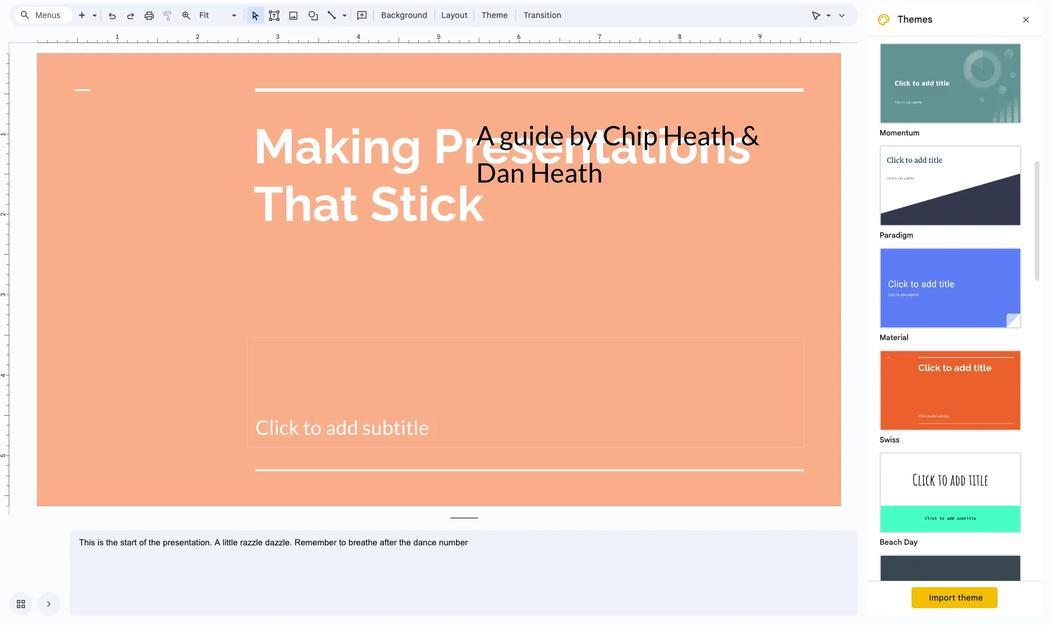 Task type: vqa. For each thing, say whether or not it's contained in the screenshot.
ADVANCED OPTIONS
no



Task type: locate. For each thing, give the bounding box(es) containing it.
theme
[[482, 10, 508, 20]]

insert image image
[[287, 7, 300, 23]]

transition
[[524, 10, 562, 20]]

mode and view toolbar
[[808, 3, 852, 27]]

Shift radio
[[875, 0, 1028, 37]]

slate image
[[882, 556, 1021, 625]]

live pointer settings image
[[824, 8, 832, 12]]

navigation
[[0, 583, 60, 625]]

themes
[[898, 14, 933, 26]]

shape image
[[307, 7, 320, 23]]

swiss
[[880, 435, 900, 445]]

paradigm
[[880, 230, 914, 240]]

beach day
[[880, 537, 919, 547]]

Zoom field
[[196, 7, 242, 24]]

material
[[880, 333, 909, 342]]

new slide with layout image
[[90, 8, 97, 12]]

day
[[905, 537, 919, 547]]

theme
[[959, 593, 984, 603]]



Task type: describe. For each thing, give the bounding box(es) containing it.
themes application
[[0, 0, 1052, 625]]

Zoom text field
[[198, 7, 230, 23]]

Menus field
[[15, 7, 73, 23]]

Momentum radio
[[875, 37, 1028, 140]]

import theme
[[930, 593, 984, 603]]

navigation inside themes application
[[0, 583, 60, 625]]

Slate radio
[[875, 549, 1028, 625]]

Material radio
[[875, 242, 1028, 344]]

background
[[381, 10, 428, 20]]

main toolbar
[[42, 0, 568, 480]]

background button
[[376, 6, 433, 24]]

momentum
[[880, 128, 920, 138]]

layout button
[[438, 6, 472, 24]]

import theme button
[[912, 587, 998, 608]]

Paradigm radio
[[875, 140, 1028, 242]]

themes section
[[868, 0, 1043, 625]]

import
[[930, 593, 956, 603]]

Beach Day radio
[[875, 447, 1028, 549]]

beach
[[880, 537, 903, 547]]

Swiss radio
[[875, 344, 1028, 447]]

transition button
[[519, 6, 567, 24]]

theme button
[[477, 6, 514, 24]]

layout
[[442, 10, 468, 20]]



